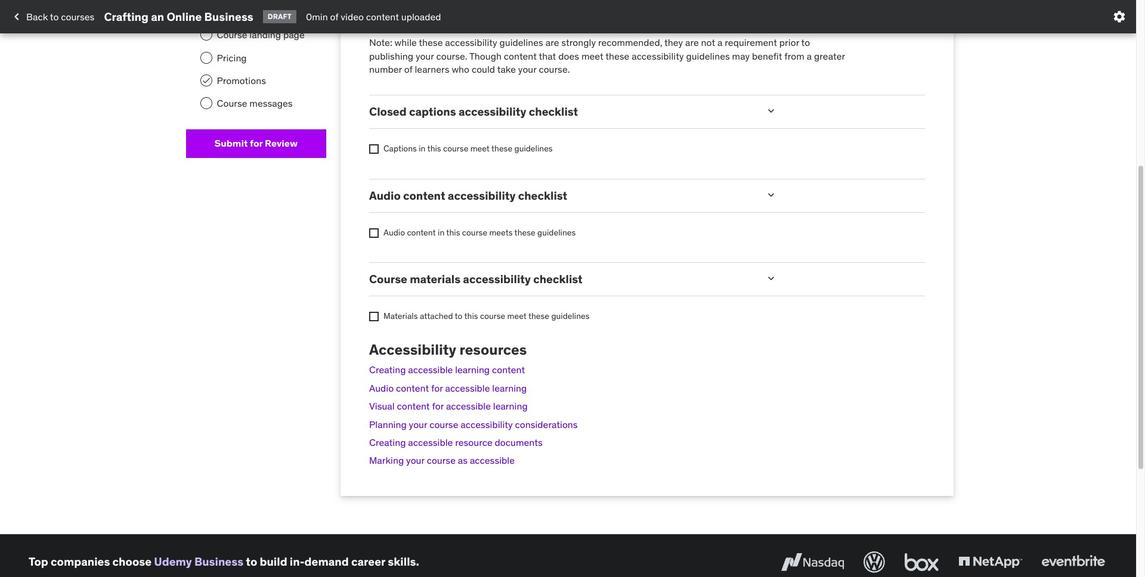 Task type: describe. For each thing, give the bounding box(es) containing it.
content inside note: while these accessibility guidelines are strongly recommended, they are not a requirement prior to publishing your course. though content that does meet these accessibility guidelines may benefit from a greater number of learners who could take your course.
[[504, 50, 537, 62]]

audio for audio content for accessible learning
[[369, 382, 394, 394]]

take
[[497, 63, 516, 75]]

checklist for course materials accessibility checklist
[[533, 272, 583, 287]]

course up creating
[[496, 0, 525, 4]]

video
[[341, 11, 364, 23]]

0 vertical spatial course.
[[436, 50, 467, 62]]

an
[[151, 9, 164, 24]]

accessibility inside to help you create accessible course content, we've provided instructors with recommendations and best practices to consider while creating new courses or updating existing content. please review these accessibility recommendations and checklists to indicate whether your course meets the guidelines.
[[789, 5, 841, 17]]

top
[[29, 555, 48, 569]]

though
[[469, 50, 502, 62]]

page
[[283, 29, 305, 41]]

0min of video content uploaded
[[306, 11, 441, 23]]

course materials accessibility checklist
[[369, 272, 583, 287]]

learning for accessibility
[[455, 364, 490, 376]]

0 horizontal spatial in
[[419, 143, 426, 154]]

incomplete image for pricing
[[200, 52, 212, 64]]

career
[[351, 555, 385, 569]]

eventbrite image
[[1039, 549, 1108, 576]]

creating
[[485, 5, 520, 17]]

these inside to help you create accessible course content, we've provided instructors with recommendations and best practices to consider while creating new courses or updating existing content. please review these accessibility recommendations and checklists to indicate whether your course meets the guidelines.
[[763, 5, 787, 17]]

new
[[522, 5, 540, 17]]

visual content for accessible learning
[[369, 400, 528, 412]]

1 vertical spatial course.
[[539, 63, 570, 75]]

xsmall image for audio content in this course meets these guidelines
[[369, 228, 379, 238]]

udemy
[[154, 555, 192, 569]]

for for visual
[[432, 400, 444, 412]]

captions
[[384, 143, 417, 154]]

updating
[[589, 5, 627, 17]]

volkswagen image
[[861, 549, 888, 576]]

you
[[402, 0, 417, 4]]

incomplete image for course landing page
[[200, 29, 212, 41]]

accessibility down they on the right of page
[[632, 50, 684, 62]]

promotions
[[217, 75, 266, 87]]

companies
[[51, 555, 110, 569]]

closed captions accessibility checklist
[[369, 105, 578, 119]]

messages
[[250, 98, 293, 109]]

completed image
[[201, 76, 211, 85]]

benefit
[[752, 50, 782, 62]]

marking your course as accessible
[[369, 455, 515, 467]]

for for audio
[[431, 382, 443, 394]]

publish
[[200, 7, 234, 19]]

this for content
[[446, 227, 460, 238]]

learning for visual
[[493, 400, 528, 412]]

2 are from the left
[[685, 37, 699, 49]]

resources
[[460, 340, 527, 359]]

captions
[[409, 105, 456, 119]]

1 vertical spatial and
[[449, 18, 465, 30]]

of inside note: while these accessibility guidelines are strongly recommended, they are not a requirement prior to publishing your course. though content that does meet these accessibility guidelines may benefit from a greater number of learners who could take your course.
[[404, 63, 413, 75]]

these down closed captions accessibility checklist
[[492, 143, 513, 154]]

creating accessible resource documents link
[[369, 437, 543, 449]]

0 horizontal spatial of
[[330, 11, 339, 23]]

xsmall image for materials attached to this course meet these guidelines
[[369, 312, 379, 322]]

1 horizontal spatial a
[[807, 50, 812, 62]]

course up landing
[[259, 7, 289, 19]]

planning your course accessibility considerations link
[[369, 419, 578, 430]]

pricing
[[217, 52, 247, 64]]

content,
[[527, 0, 562, 4]]

online
[[167, 9, 202, 24]]

creating accessible learning content link
[[369, 364, 525, 376]]

these down audio content accessibility checklist "dropdown button"
[[515, 227, 536, 238]]

back
[[26, 11, 48, 23]]

accessibility up though
[[445, 37, 497, 49]]

course left as
[[427, 455, 456, 467]]

small image for audio content accessibility checklist
[[765, 189, 777, 201]]

captions in this course meet these guidelines
[[384, 143, 553, 154]]

audio content accessibility checklist
[[369, 188, 567, 203]]

course down audio content accessibility checklist
[[462, 227, 487, 238]]

promotions link
[[186, 69, 326, 92]]

0 horizontal spatial a
[[718, 37, 723, 49]]

materials
[[384, 311, 418, 322]]

content down accessibility
[[396, 382, 429, 394]]

practices
[[369, 5, 409, 17]]

review
[[265, 137, 298, 149]]

guidelines down audio content accessibility checklist "dropdown button"
[[538, 227, 576, 238]]

audio content in this course meets these guidelines
[[384, 227, 576, 238]]

submit
[[214, 137, 248, 149]]

completed element
[[200, 75, 212, 87]]

1 are from the left
[[546, 37, 559, 49]]

your up the learners
[[416, 50, 434, 62]]

content.
[[665, 5, 700, 17]]

closed captions accessibility checklist button
[[369, 105, 756, 119]]

publish your course
[[200, 7, 289, 19]]

to down you
[[411, 5, 419, 17]]

provided
[[591, 0, 628, 4]]

visual content for accessible learning link
[[369, 400, 528, 412]]

content down captions
[[403, 188, 445, 203]]

course down closed captions accessibility checklist
[[443, 143, 468, 154]]

note:
[[369, 37, 392, 49]]

course up recommended,
[[617, 18, 646, 30]]

audio content accessibility checklist button
[[369, 188, 756, 203]]

creating inside accessibility resources creating accessible learning content
[[369, 364, 406, 376]]

greater
[[814, 50, 845, 62]]

course settings image
[[1113, 10, 1127, 24]]

content inside accessibility resources creating accessible learning content
[[492, 364, 525, 376]]

pricing link
[[186, 46, 326, 69]]

skills.
[[388, 555, 419, 569]]

guidelines down not
[[686, 50, 730, 62]]

audio content for accessible learning
[[369, 382, 527, 394]]

1 vertical spatial in
[[438, 227, 445, 238]]

accessibility up materials attached to this course meet these guidelines in the bottom of the page
[[463, 272, 531, 287]]

0 horizontal spatial this
[[427, 143, 441, 154]]

your up course landing page link
[[237, 7, 256, 19]]

whether
[[559, 18, 594, 30]]

0 horizontal spatial recommendations
[[369, 18, 446, 30]]

to help you create accessible course content, we've provided instructors with recommendations and best practices to consider while creating new courses or updating existing content. please review these accessibility recommendations and checklists to indicate whether your course meets the guidelines.
[[369, 0, 841, 30]]

course up resources
[[480, 311, 505, 322]]

medium image
[[10, 10, 24, 24]]

marking
[[369, 455, 404, 467]]

requirement
[[725, 37, 777, 49]]

materials attached to this course meet these guidelines
[[384, 311, 590, 322]]

demand
[[305, 555, 349, 569]]

help
[[381, 0, 400, 4]]

0 vertical spatial and
[[779, 0, 795, 4]]

the
[[677, 18, 691, 30]]

accessibility up audio content in this course meets these guidelines
[[448, 188, 516, 203]]

visual
[[369, 400, 395, 412]]

audio content for accessible learning link
[[369, 382, 527, 394]]

course landing page link
[[186, 23, 326, 46]]

checklist for closed captions accessibility checklist
[[529, 105, 578, 119]]

marking your course as accessible link
[[369, 455, 515, 467]]

creating accessible resource documents
[[369, 437, 543, 449]]

course materials accessibility checklist button
[[369, 272, 756, 287]]

uploaded
[[401, 11, 441, 23]]

accessible inside to help you create accessible course content, we've provided instructors with recommendations and best practices to consider while creating new courses or updating existing content. please review these accessibility recommendations and checklists to indicate whether your course meets the guidelines.
[[449, 0, 494, 4]]

audio for audio content accessibility checklist
[[369, 188, 401, 203]]

not
[[701, 37, 715, 49]]

draft
[[268, 12, 292, 21]]

closed
[[369, 105, 407, 119]]

top companies choose udemy business to build in-demand career skills.
[[29, 555, 419, 569]]

udemy business link
[[154, 555, 243, 569]]



Task type: vqa. For each thing, say whether or not it's contained in the screenshot.
second Creating from the top
yes



Task type: locate. For each thing, give the bounding box(es) containing it.
of down publishing
[[404, 63, 413, 75]]

course for course materials accessibility checklist
[[369, 272, 407, 287]]

2 vertical spatial learning
[[493, 400, 528, 412]]

0 horizontal spatial while
[[395, 37, 417, 49]]

2 xsmall image from the top
[[369, 228, 379, 238]]

0 vertical spatial in
[[419, 143, 426, 154]]

guidelines down indicate
[[500, 37, 543, 49]]

0 vertical spatial recommendations
[[699, 0, 776, 4]]

or
[[578, 5, 587, 17]]

0 vertical spatial small image
[[765, 189, 777, 201]]

business up course landing page
[[204, 9, 253, 24]]

and
[[779, 0, 795, 4], [449, 18, 465, 30]]

accessible up audio content for accessible learning link
[[408, 364, 453, 376]]

accessibility
[[789, 5, 841, 17], [445, 37, 497, 49], [632, 50, 684, 62], [459, 105, 526, 119], [448, 188, 516, 203], [463, 272, 531, 287], [461, 419, 513, 430]]

incomplete image down publish
[[200, 29, 212, 41]]

to inside note: while these accessibility guidelines are strongly recommended, they are not a requirement prior to publishing your course. though content that does meet these accessibility guidelines may benefit from a greater number of learners who could take your course.
[[802, 37, 810, 49]]

to left build on the left bottom of the page
[[246, 555, 257, 569]]

learning
[[455, 364, 490, 376], [492, 382, 527, 394], [493, 400, 528, 412]]

1 horizontal spatial are
[[685, 37, 699, 49]]

meets
[[648, 18, 675, 30], [489, 227, 513, 238]]

accessibility up resource
[[461, 419, 513, 430]]

2 creating from the top
[[369, 437, 406, 449]]

netapp image
[[956, 549, 1025, 576]]

these up the learners
[[419, 37, 443, 49]]

a right from
[[807, 50, 812, 62]]

courses right back
[[61, 11, 94, 23]]

existing
[[629, 5, 662, 17]]

course for course landing page
[[217, 29, 247, 41]]

learning for audio
[[492, 382, 527, 394]]

small image for course materials accessibility checklist
[[765, 273, 777, 285]]

small image
[[765, 189, 777, 201], [765, 273, 777, 285]]

content up the take on the left of page
[[504, 50, 537, 62]]

best
[[797, 0, 816, 4]]

1 vertical spatial of
[[404, 63, 413, 75]]

these
[[763, 5, 787, 17], [419, 37, 443, 49], [606, 50, 630, 62], [492, 143, 513, 154], [515, 227, 536, 238], [528, 311, 549, 322]]

1 vertical spatial this
[[446, 227, 460, 238]]

1 horizontal spatial and
[[779, 0, 795, 4]]

back to courses link
[[10, 7, 94, 27]]

meet down strongly
[[582, 50, 604, 62]]

build
[[260, 555, 287, 569]]

courses inside to help you create accessible course content, we've provided instructors with recommendations and best practices to consider while creating new courses or updating existing content. please review these accessibility recommendations and checklists to indicate whether your course meets the guidelines.
[[542, 5, 576, 17]]

0 vertical spatial for
[[250, 137, 263, 149]]

1 horizontal spatial course.
[[539, 63, 570, 75]]

course up materials at the left
[[369, 272, 407, 287]]

nasdaq image
[[779, 549, 847, 576]]

and left best
[[779, 0, 795, 4]]

accessible up visual content for accessible learning
[[445, 382, 490, 394]]

courses
[[542, 5, 576, 17], [61, 11, 94, 23]]

content down help
[[366, 11, 399, 23]]

1 horizontal spatial meet
[[507, 311, 527, 322]]

content
[[366, 11, 399, 23], [504, 50, 537, 62], [403, 188, 445, 203], [407, 227, 436, 238], [492, 364, 525, 376], [396, 382, 429, 394], [397, 400, 430, 412]]

incomplete image
[[200, 29, 212, 41], [200, 52, 212, 64]]

and down consider
[[449, 18, 465, 30]]

1 vertical spatial creating
[[369, 437, 406, 449]]

1 vertical spatial xsmall image
[[369, 228, 379, 238]]

2 horizontal spatial this
[[464, 311, 478, 322]]

this right captions
[[427, 143, 441, 154]]

for inside button
[[250, 137, 263, 149]]

indicate
[[523, 18, 557, 30]]

while up publishing
[[395, 37, 417, 49]]

meets down audio content accessibility checklist
[[489, 227, 513, 238]]

documents
[[495, 437, 543, 449]]

xsmall image for captions in this course meet these guidelines
[[369, 145, 379, 154]]

attached
[[420, 311, 453, 322]]

course down promotions
[[217, 98, 247, 109]]

course landing page
[[217, 29, 305, 41]]

audio for audio content in this course meets these guidelines
[[384, 227, 405, 238]]

box image
[[902, 549, 942, 576]]

note: while these accessibility guidelines are strongly recommended, they are not a requirement prior to publishing your course. though content that does meet these accessibility guidelines may benefit from a greater number of learners who could take your course.
[[369, 37, 845, 75]]

choose
[[113, 555, 152, 569]]

accessible up checklists
[[449, 0, 494, 4]]

0 vertical spatial incomplete image
[[200, 29, 212, 41]]

course up pricing
[[217, 29, 247, 41]]

for
[[250, 137, 263, 149], [431, 382, 443, 394], [432, 400, 444, 412]]

course. up who on the left of page
[[436, 50, 467, 62]]

instructors
[[630, 0, 677, 4]]

0 vertical spatial of
[[330, 11, 339, 23]]

1 horizontal spatial of
[[404, 63, 413, 75]]

we've
[[565, 0, 588, 4]]

1 horizontal spatial recommendations
[[699, 0, 776, 4]]

1 creating from the top
[[369, 364, 406, 376]]

incomplete image
[[200, 98, 212, 109]]

1 horizontal spatial courses
[[542, 5, 576, 17]]

0 horizontal spatial are
[[546, 37, 559, 49]]

1 horizontal spatial in
[[438, 227, 445, 238]]

1 small image from the top
[[765, 189, 777, 201]]

for down the creating accessible learning content link
[[431, 382, 443, 394]]

content down resources
[[492, 364, 525, 376]]

0 vertical spatial meet
[[582, 50, 604, 62]]

accessibility down best
[[789, 5, 841, 17]]

learners
[[415, 63, 450, 75]]

could
[[472, 63, 495, 75]]

0 vertical spatial meets
[[648, 18, 675, 30]]

1 xsmall image from the top
[[369, 145, 379, 154]]

0 vertical spatial a
[[718, 37, 723, 49]]

1 vertical spatial learning
[[492, 382, 527, 394]]

these right review
[[763, 5, 787, 17]]

2 vertical spatial for
[[432, 400, 444, 412]]

0 vertical spatial xsmall image
[[369, 145, 379, 154]]

submit for review button
[[186, 129, 326, 158]]

accessible down resource
[[470, 455, 515, 467]]

your down the updating on the right top of the page
[[596, 18, 615, 30]]

these down recommended,
[[606, 50, 630, 62]]

your right marking
[[406, 455, 425, 467]]

3 xsmall image from the top
[[369, 312, 379, 322]]

0 vertical spatial course
[[217, 29, 247, 41]]

2 vertical spatial audio
[[369, 382, 394, 394]]

content up materials
[[407, 227, 436, 238]]

while inside to help you create accessible course content, we've provided instructors with recommendations and best practices to consider while creating new courses or updating existing content. please review these accessibility recommendations and checklists to indicate whether your course meets the guidelines.
[[461, 5, 483, 17]]

2 horizontal spatial meet
[[582, 50, 604, 62]]

your inside to help you create accessible course content, we've provided instructors with recommendations and best practices to consider while creating new courses or updating existing content. please review these accessibility recommendations and checklists to indicate whether your course meets the guidelines.
[[596, 18, 615, 30]]

creating down accessibility
[[369, 364, 406, 376]]

are up that
[[546, 37, 559, 49]]

to
[[369, 0, 379, 4]]

as
[[458, 455, 468, 467]]

guidelines down closed captions accessibility checklist dropdown button
[[515, 143, 553, 154]]

planning your course accessibility considerations
[[369, 419, 578, 430]]

are left not
[[685, 37, 699, 49]]

accessibility resources creating accessible learning content
[[369, 340, 527, 376]]

meets inside to help you create accessible course content, we've provided instructors with recommendations and best practices to consider while creating new courses or updating existing content. please review these accessibility recommendations and checklists to indicate whether your course meets the guidelines.
[[648, 18, 675, 30]]

review
[[733, 5, 761, 17]]

meet up resources
[[507, 311, 527, 322]]

small image
[[765, 105, 777, 117]]

create
[[420, 0, 447, 4]]

2 vertical spatial xsmall image
[[369, 312, 379, 322]]

recommendations
[[699, 0, 776, 4], [369, 18, 446, 30]]

0 vertical spatial audio
[[369, 188, 401, 203]]

0 horizontal spatial courses
[[61, 11, 94, 23]]

2 small image from the top
[[765, 273, 777, 285]]

0 vertical spatial creating
[[369, 364, 406, 376]]

course. down that
[[539, 63, 570, 75]]

1 vertical spatial audio
[[384, 227, 405, 238]]

course messages
[[217, 98, 293, 109]]

accessible inside accessibility resources creating accessible learning content
[[408, 364, 453, 376]]

1 horizontal spatial while
[[461, 5, 483, 17]]

this
[[427, 143, 441, 154], [446, 227, 460, 238], [464, 311, 478, 322]]

course
[[496, 0, 525, 4], [259, 7, 289, 19], [617, 18, 646, 30], [443, 143, 468, 154], [462, 227, 487, 238], [480, 311, 505, 322], [430, 419, 458, 430], [427, 455, 456, 467]]

while up checklists
[[461, 5, 483, 17]]

0 horizontal spatial meet
[[471, 143, 490, 154]]

please
[[702, 5, 731, 17]]

this for attached
[[464, 311, 478, 322]]

in-
[[290, 555, 305, 569]]

1 vertical spatial checklist
[[518, 188, 567, 203]]

2 vertical spatial meet
[[507, 311, 527, 322]]

publishing
[[369, 50, 413, 62]]

course messages link
[[186, 92, 326, 115]]

resource
[[455, 437, 493, 449]]

0 horizontal spatial meets
[[489, 227, 513, 238]]

these down course materials accessibility checklist dropdown button
[[528, 311, 549, 322]]

accessibility
[[369, 340, 456, 359]]

1 vertical spatial business
[[194, 555, 243, 569]]

accessibility down the could
[[459, 105, 526, 119]]

for left review
[[250, 137, 263, 149]]

courses down the content,
[[542, 5, 576, 17]]

2 vertical spatial course
[[369, 272, 407, 287]]

1 vertical spatial small image
[[765, 273, 777, 285]]

0 vertical spatial business
[[204, 9, 253, 24]]

0 horizontal spatial course.
[[436, 50, 467, 62]]

accessible
[[449, 0, 494, 4], [408, 364, 453, 376], [445, 382, 490, 394], [446, 400, 491, 412], [408, 437, 453, 449], [470, 455, 515, 467]]

to
[[411, 5, 419, 17], [50, 11, 59, 23], [512, 18, 521, 30], [802, 37, 810, 49], [455, 311, 463, 322], [246, 555, 257, 569]]

accessible up the planning your course accessibility considerations link
[[446, 400, 491, 412]]

crafting
[[104, 9, 149, 24]]

in down audio content accessibility checklist
[[438, 227, 445, 238]]

may
[[732, 50, 750, 62]]

a
[[718, 37, 723, 49], [807, 50, 812, 62]]

with
[[679, 0, 697, 4]]

a right not
[[718, 37, 723, 49]]

meet down closed captions accessibility checklist
[[471, 143, 490, 154]]

course.
[[436, 50, 467, 62], [539, 63, 570, 75]]

incomplete image up completed element
[[200, 52, 212, 64]]

this down audio content accessibility checklist
[[446, 227, 460, 238]]

prior
[[780, 37, 799, 49]]

2 incomplete image from the top
[[200, 52, 212, 64]]

1 vertical spatial for
[[431, 382, 443, 394]]

from
[[785, 50, 805, 62]]

audio
[[369, 188, 401, 203], [384, 227, 405, 238], [369, 382, 394, 394]]

1 vertical spatial incomplete image
[[200, 52, 212, 64]]

1 incomplete image from the top
[[200, 29, 212, 41]]

1 vertical spatial meets
[[489, 227, 513, 238]]

checklist for audio content accessibility checklist
[[518, 188, 567, 203]]

your right planning
[[409, 419, 427, 430]]

while inside note: while these accessibility guidelines are strongly recommended, they are not a requirement prior to publishing your course. though content that does meet these accessibility guidelines may benefit from a greater number of learners who could take your course.
[[395, 37, 417, 49]]

incomplete image inside pricing link
[[200, 52, 212, 64]]

that
[[539, 50, 556, 62]]

number
[[369, 63, 402, 75]]

2 vertical spatial checklist
[[533, 272, 583, 287]]

planning
[[369, 419, 407, 430]]

course for course messages
[[217, 98, 247, 109]]

they
[[665, 37, 683, 49]]

guidelines down course materials accessibility checklist dropdown button
[[551, 311, 590, 322]]

accessible up marking your course as accessible
[[408, 437, 453, 449]]

1 vertical spatial a
[[807, 50, 812, 62]]

1 vertical spatial while
[[395, 37, 417, 49]]

meets down existing
[[648, 18, 675, 30]]

content up planning
[[397, 400, 430, 412]]

to right prior
[[802, 37, 810, 49]]

landing
[[250, 29, 281, 41]]

course down visual content for accessible learning link
[[430, 419, 458, 430]]

to right back
[[50, 11, 59, 23]]

2 vertical spatial this
[[464, 311, 478, 322]]

your right the take on the left of page
[[518, 63, 537, 75]]

xsmall image
[[369, 145, 379, 154], [369, 228, 379, 238], [369, 312, 379, 322]]

0 horizontal spatial and
[[449, 18, 465, 30]]

incomplete image inside course landing page link
[[200, 29, 212, 41]]

1 horizontal spatial meets
[[648, 18, 675, 30]]

0 vertical spatial checklist
[[529, 105, 578, 119]]

crafting an online business
[[104, 9, 253, 24]]

does
[[559, 50, 579, 62]]

to right attached
[[455, 311, 463, 322]]

creating down planning
[[369, 437, 406, 449]]

your
[[237, 7, 256, 19], [596, 18, 615, 30], [416, 50, 434, 62], [518, 63, 537, 75], [409, 419, 427, 430], [406, 455, 425, 467]]

in right captions
[[419, 143, 426, 154]]

this right attached
[[464, 311, 478, 322]]

creating
[[369, 364, 406, 376], [369, 437, 406, 449]]

for down the audio content for accessible learning
[[432, 400, 444, 412]]

0min
[[306, 11, 328, 23]]

1 vertical spatial recommendations
[[369, 18, 446, 30]]

0 vertical spatial this
[[427, 143, 441, 154]]

to down creating
[[512, 18, 521, 30]]

1 vertical spatial course
[[217, 98, 247, 109]]

meet inside note: while these accessibility guidelines are strongly recommended, they are not a requirement prior to publishing your course. though content that does meet these accessibility guidelines may benefit from a greater number of learners who could take your course.
[[582, 50, 604, 62]]

0 vertical spatial while
[[461, 5, 483, 17]]

of right 0min
[[330, 11, 339, 23]]

learning inside accessibility resources creating accessible learning content
[[455, 364, 490, 376]]

in
[[419, 143, 426, 154], [438, 227, 445, 238]]

checklists
[[467, 18, 510, 30]]

submit for review
[[214, 137, 298, 149]]

recommendations up review
[[699, 0, 776, 4]]

business right udemy
[[194, 555, 243, 569]]

strongly
[[562, 37, 596, 49]]

recommendations down you
[[369, 18, 446, 30]]

0 vertical spatial learning
[[455, 364, 490, 376]]

1 vertical spatial meet
[[471, 143, 490, 154]]

1 horizontal spatial this
[[446, 227, 460, 238]]



